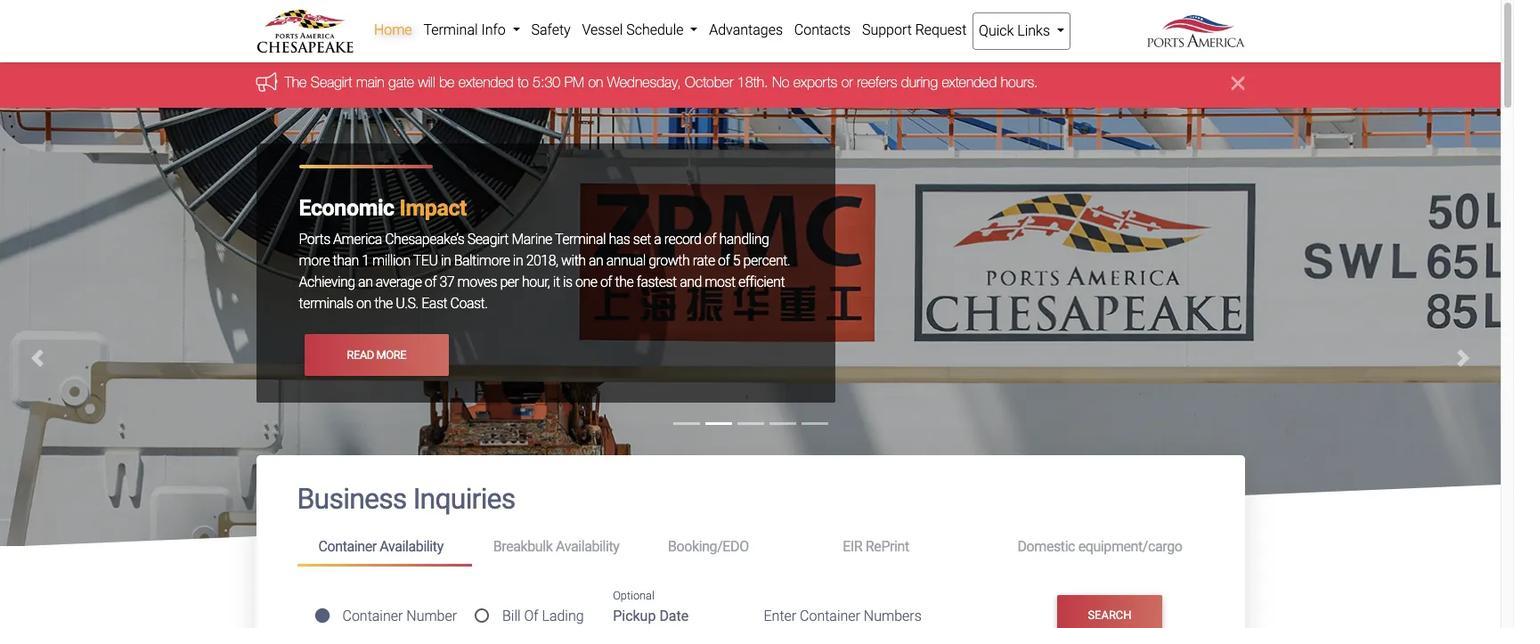 Task type: vqa. For each thing, say whether or not it's contained in the screenshot.
on within the alert
yes



Task type: locate. For each thing, give the bounding box(es) containing it.
availability inside container availability link
[[380, 538, 444, 555]]

to
[[518, 74, 529, 90]]

on inside ports america chesapeake's seagirt marine terminal has set a record of handling more than 1 million teu in baltimore in 2018,                         with an annual growth rate of 5 percent. achieving an average of 37 moves per hour, it is one of the fastest and most efficient terminals on the u.s. east coast.
[[356, 295, 371, 312]]

1 vertical spatial on
[[356, 295, 371, 312]]

the
[[285, 74, 307, 90]]

achieving
[[299, 274, 355, 291]]

0 horizontal spatial an
[[358, 274, 373, 291]]

read
[[347, 348, 374, 362]]

vessel
[[582, 21, 623, 38]]

terminal up the with
[[555, 231, 606, 248]]

2 in from the left
[[513, 253, 523, 269]]

0 horizontal spatial in
[[441, 253, 451, 269]]

optional
[[613, 589, 655, 603]]

0 vertical spatial on
[[589, 74, 604, 90]]

37
[[440, 274, 455, 291]]

terminals
[[299, 295, 353, 312]]

1 horizontal spatial the
[[615, 274, 634, 291]]

domestic equipment/cargo
[[1018, 538, 1183, 555]]

a
[[654, 231, 661, 248]]

1 vertical spatial seagirt
[[468, 231, 509, 248]]

inquiries
[[413, 482, 516, 516]]

has
[[609, 231, 630, 248]]

1 availability from the left
[[380, 538, 444, 555]]

america
[[333, 231, 382, 248]]

1 vertical spatial terminal
[[555, 231, 606, 248]]

be
[[439, 74, 455, 90]]

vessel schedule link
[[577, 12, 704, 48]]

in
[[441, 253, 451, 269], [513, 253, 523, 269]]

schedule
[[627, 21, 684, 38]]

than
[[333, 253, 359, 269]]

eir reprint link
[[822, 531, 997, 564]]

info
[[482, 21, 506, 38]]

terminal
[[424, 21, 478, 38], [555, 231, 606, 248]]

container inside container availability link
[[319, 538, 377, 555]]

availability down business inquiries at the left bottom
[[380, 538, 444, 555]]

container for container availability
[[319, 538, 377, 555]]

0 horizontal spatial terminal
[[424, 21, 478, 38]]

1 horizontal spatial in
[[513, 253, 523, 269]]

of left 5
[[718, 253, 730, 269]]

more
[[377, 348, 406, 362]]

availability for breakbulk availability
[[556, 538, 620, 555]]

the down annual
[[615, 274, 634, 291]]

1 horizontal spatial seagirt
[[468, 231, 509, 248]]

5
[[733, 253, 741, 269]]

extended right during
[[942, 74, 997, 90]]

seagirt right the
[[311, 74, 352, 90]]

extended
[[459, 74, 514, 90], [942, 74, 997, 90]]

booking/edo
[[668, 538, 749, 555]]

0 horizontal spatial availability
[[380, 538, 444, 555]]

the left 'u.s.'
[[374, 295, 393, 312]]

no
[[773, 74, 790, 90]]

search
[[1088, 609, 1132, 622]]

an down "1"
[[358, 274, 373, 291]]

0 horizontal spatial seagirt
[[311, 74, 352, 90]]

1 horizontal spatial extended
[[942, 74, 997, 90]]

set
[[633, 231, 651, 248]]

an right the with
[[589, 253, 604, 269]]

1 vertical spatial an
[[358, 274, 373, 291]]

on right pm
[[589, 74, 604, 90]]

coast.
[[451, 295, 488, 312]]

seagirt inside alert
[[311, 74, 352, 90]]

growth
[[649, 253, 690, 269]]

2 extended from the left
[[942, 74, 997, 90]]

most
[[705, 274, 736, 291]]

1 horizontal spatial availability
[[556, 538, 620, 555]]

0 vertical spatial seagirt
[[311, 74, 352, 90]]

on right the terminals
[[356, 295, 371, 312]]

rate
[[693, 253, 715, 269]]

seagirt
[[311, 74, 352, 90], [468, 231, 509, 248]]

2 availability from the left
[[556, 538, 620, 555]]

1 horizontal spatial terminal
[[555, 231, 606, 248]]

breakbulk availability link
[[472, 531, 647, 564]]

availability right breakbulk
[[556, 538, 620, 555]]

more
[[299, 253, 330, 269]]

terminal info
[[424, 21, 509, 38]]

container down business
[[319, 538, 377, 555]]

1 horizontal spatial an
[[589, 253, 604, 269]]

with
[[561, 253, 586, 269]]

5:30
[[533, 74, 561, 90]]

1 horizontal spatial on
[[589, 74, 604, 90]]

hour,
[[522, 274, 550, 291]]

an
[[589, 253, 604, 269], [358, 274, 373, 291]]

availability for container availability
[[380, 538, 444, 555]]

is
[[563, 274, 573, 291]]

domestic
[[1018, 538, 1076, 555]]

advantages
[[710, 21, 783, 38]]

seagirt up baltimore
[[468, 231, 509, 248]]

percent.
[[744, 253, 791, 269]]

0 horizontal spatial on
[[356, 295, 371, 312]]

container number
[[343, 608, 457, 624]]

extended left to
[[459, 74, 514, 90]]

1 vertical spatial the
[[374, 295, 393, 312]]

container
[[319, 538, 377, 555], [343, 608, 403, 624], [800, 608, 861, 625]]

in up per
[[513, 253, 523, 269]]

domestic equipment/cargo link
[[997, 531, 1204, 564]]

0 vertical spatial terminal
[[424, 21, 478, 38]]

advantages link
[[704, 12, 789, 48]]

0 horizontal spatial extended
[[459, 74, 514, 90]]

quick links link
[[973, 12, 1072, 50]]

terminal left info on the top left
[[424, 21, 478, 38]]

links
[[1018, 22, 1051, 39]]

of up rate
[[705, 231, 717, 248]]

on inside alert
[[589, 74, 604, 90]]

average
[[376, 274, 422, 291]]

enter container numbers
[[764, 608, 922, 625]]

container for container number
[[343, 608, 403, 624]]

terminal inside ports america chesapeake's seagirt marine terminal has set a record of handling more than 1 million teu in baltimore in 2018,                         with an annual growth rate of 5 percent. achieving an average of 37 moves per hour, it is one of the fastest and most efficient terminals on the u.s. east coast.
[[555, 231, 606, 248]]

pm
[[565, 74, 585, 90]]

main
[[356, 74, 385, 90]]

it
[[553, 274, 560, 291]]

0 horizontal spatial the
[[374, 295, 393, 312]]

fastest
[[637, 274, 677, 291]]

bill
[[503, 608, 521, 624]]

numbers
[[864, 608, 922, 625]]

0 vertical spatial an
[[589, 253, 604, 269]]

availability inside breakbulk availability link
[[556, 538, 620, 555]]

hours.
[[1001, 74, 1039, 90]]

lading
[[542, 608, 584, 624]]

availability
[[380, 538, 444, 555], [556, 538, 620, 555]]

of
[[524, 608, 539, 624]]

the
[[615, 274, 634, 291], [374, 295, 393, 312]]

and
[[680, 274, 702, 291]]

economic engine image
[[0, 108, 1502, 628]]

equipment/cargo
[[1079, 538, 1183, 555]]

container left number
[[343, 608, 403, 624]]

18th.
[[738, 74, 769, 90]]

in right teu at top left
[[441, 253, 451, 269]]



Task type: describe. For each thing, give the bounding box(es) containing it.
safety
[[532, 21, 571, 38]]

safety link
[[526, 12, 577, 48]]

the seagirt main gate will be extended to 5:30 pm on wednesday, october 18th.  no exports or reefers during extended hours. link
[[285, 74, 1039, 90]]

container right the enter
[[800, 608, 861, 625]]

annual
[[607, 253, 646, 269]]

seagirt inside ports america chesapeake's seagirt marine terminal has set a record of handling more than 1 million teu in baltimore in 2018,                         with an annual growth rate of 5 percent. achieving an average of 37 moves per hour, it is one of the fastest and most efficient terminals on the u.s. east coast.
[[468, 231, 509, 248]]

economic impact
[[299, 196, 467, 221]]

container availability link
[[297, 531, 472, 566]]

read more link
[[304, 335, 449, 376]]

eir reprint
[[843, 538, 910, 555]]

support
[[863, 21, 912, 38]]

marine
[[512, 231, 552, 248]]

read more
[[347, 348, 406, 362]]

home
[[374, 21, 412, 38]]

search button
[[1058, 595, 1163, 628]]

ports
[[299, 231, 330, 248]]

record
[[664, 231, 702, 248]]

october
[[685, 74, 734, 90]]

million
[[372, 253, 411, 269]]

east
[[422, 295, 448, 312]]

bullhorn image
[[256, 72, 285, 92]]

1 extended from the left
[[459, 74, 514, 90]]

bill of lading
[[503, 608, 584, 624]]

exports
[[794, 74, 838, 90]]

quick links
[[979, 22, 1054, 39]]

1
[[362, 253, 369, 269]]

or
[[842, 74, 853, 90]]

reprint
[[866, 538, 910, 555]]

ports america chesapeake's seagirt marine terminal has set a record of handling more than 1 million teu in baltimore in 2018,                         with an annual growth rate of 5 percent. achieving an average of 37 moves per hour, it is one of the fastest and most efficient terminals on the u.s. east coast.
[[299, 231, 791, 312]]

contacts link
[[789, 12, 857, 48]]

close image
[[1232, 73, 1245, 94]]

of left 37
[[425, 274, 437, 291]]

breakbulk
[[493, 538, 553, 555]]

terminal info link
[[418, 12, 526, 48]]

number
[[407, 608, 457, 624]]

per
[[500, 274, 519, 291]]

business inquiries
[[297, 482, 516, 516]]

baltimore
[[454, 253, 510, 269]]

1 in from the left
[[441, 253, 451, 269]]

economic
[[299, 196, 395, 221]]

Optional text field
[[613, 602, 737, 628]]

teu
[[413, 253, 438, 269]]

the seagirt main gate will be extended to 5:30 pm on wednesday, october 18th.  no exports or reefers during extended hours.
[[285, 74, 1039, 90]]

gate
[[389, 74, 414, 90]]

one
[[576, 274, 598, 291]]

enter
[[764, 608, 797, 625]]

request
[[916, 21, 967, 38]]

0 vertical spatial the
[[615, 274, 634, 291]]

home link
[[368, 12, 418, 48]]

will
[[418, 74, 436, 90]]

contacts
[[795, 21, 851, 38]]

quick
[[979, 22, 1014, 39]]

of right one
[[601, 274, 612, 291]]

reefers
[[857, 74, 898, 90]]

Enter Container Numbers text field
[[764, 606, 1039, 628]]

vessel schedule
[[582, 21, 687, 38]]

u.s.
[[396, 295, 419, 312]]

support request link
[[857, 12, 973, 48]]

impact
[[400, 196, 467, 221]]

during
[[902, 74, 938, 90]]

chesapeake's
[[385, 231, 465, 248]]

efficient
[[739, 274, 785, 291]]

the seagirt main gate will be extended to 5:30 pm on wednesday, october 18th.  no exports or reefers during extended hours. alert
[[0, 58, 1502, 108]]

breakbulk availability
[[493, 538, 620, 555]]

eir
[[843, 538, 863, 555]]

container availability
[[319, 538, 444, 555]]

business
[[297, 482, 407, 516]]

support request
[[863, 21, 967, 38]]

wednesday,
[[608, 74, 681, 90]]

moves
[[458, 274, 497, 291]]

booking/edo link
[[647, 531, 822, 564]]



